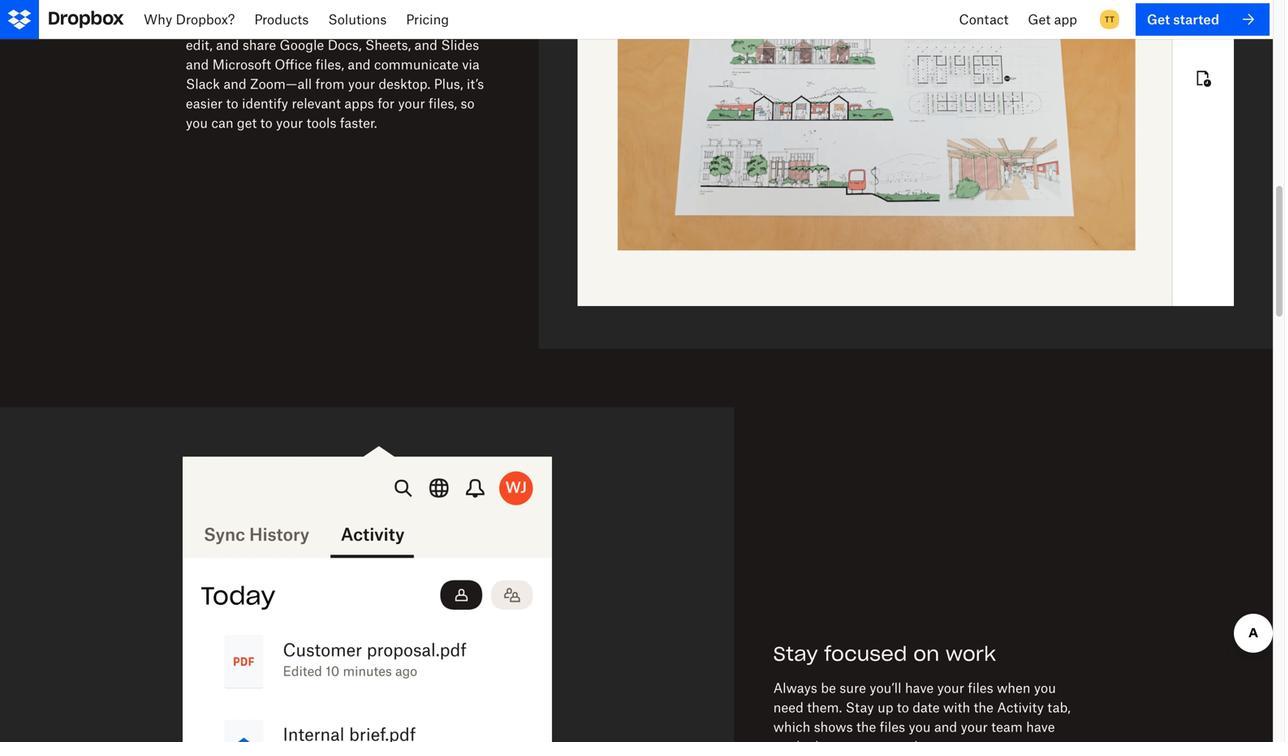 Task type: describe. For each thing, give the bounding box(es) containing it.
stay inside always be sure you'll have your files when you need them. stay up to date with the activity tab, which shows the files you and your team have worked on most recently.
[[846, 700, 874, 716]]

app
[[1054, 11, 1078, 27]]

you up sheets,
[[385, 18, 406, 33]]

google
[[280, 37, 324, 53]]

for
[[378, 96, 395, 111]]

pricing
[[406, 11, 449, 27]]

always
[[774, 680, 818, 696]]

0 vertical spatial to
[[226, 96, 238, 111]]

why dropbox?
[[144, 11, 235, 27]]

slides
[[441, 37, 479, 53]]

office
[[275, 57, 312, 72]]

communicate
[[374, 57, 459, 72]]

can
[[211, 115, 234, 131]]

recently.
[[876, 739, 927, 742]]

products
[[254, 11, 309, 27]]

your down the 'desktop.' at top
[[398, 96, 425, 111]]

listing the activities of different files over the past 24 hours, including when a file was last viewed image
[[39, 446, 696, 742]]

edit,
[[186, 37, 213, 53]]

plus,
[[434, 76, 463, 92]]

slack
[[186, 76, 220, 92]]

0 vertical spatial tools
[[351, 18, 381, 33]]

activity
[[997, 700, 1044, 716]]

0 horizontal spatial stay
[[774, 641, 818, 666]]

a floor-plan image file being shared on slack via dropbox image
[[578, 0, 1234, 310]]

from
[[316, 76, 345, 92]]

with inside always be sure you'll have your files when you need them. stay up to date with the activity tab, which shows the files you and your team have worked on most recently.
[[944, 700, 971, 716]]

0 vertical spatial have
[[905, 680, 934, 696]]

docs,
[[328, 37, 362, 53]]

0 horizontal spatial files
[[880, 719, 906, 735]]

stay focused on work
[[774, 641, 996, 666]]

date
[[913, 700, 940, 716]]

contact button
[[950, 0, 1019, 39]]

1 horizontal spatial on
[[914, 641, 940, 666]]

them.
[[807, 700, 842, 716]]

on inside always be sure you'll have your files when you need them. stay up to date with the activity tab, which shows the files you and your team have worked on most recently.
[[823, 739, 838, 742]]

you up tab,
[[1034, 680, 1056, 696]]

get started link
[[1136, 3, 1270, 36]]

your up apps
[[348, 76, 375, 92]]

to inside always be sure you'll have your files when you need them. stay up to date with the activity tab, which shows the files you and your team have worked on most recently.
[[897, 700, 909, 716]]

and up microsoft
[[216, 37, 239, 53]]

connect
[[186, 18, 238, 33]]

you inside '. create, edit, and share google docs, sheets, and slides and microsoft office files, and communicate via slack and zoom—all from your desktop. plus, it's easier to identify relevant apps for your files, so you can get to your tools faster.'
[[186, 115, 208, 131]]

get for get started
[[1147, 11, 1171, 27]]

dropbox?
[[176, 11, 235, 27]]

your left team
[[961, 719, 988, 735]]

your up date
[[938, 680, 965, 696]]

relevant
[[292, 96, 341, 111]]

1 vertical spatial files,
[[429, 96, 457, 111]]

when
[[997, 680, 1031, 696]]

your down identify
[[276, 115, 303, 131]]

and down microsoft
[[224, 76, 247, 92]]

sheets,
[[365, 37, 411, 53]]

focused
[[824, 641, 907, 666]]

so
[[461, 96, 475, 111]]



Task type: locate. For each thing, give the bounding box(es) containing it.
files, down plus,
[[429, 96, 457, 111]]

2 horizontal spatial the
[[974, 700, 994, 716]]

on down shows at the bottom right of the page
[[823, 739, 838, 742]]

1 horizontal spatial with
[[944, 700, 971, 716]]

you
[[385, 18, 406, 33], [186, 115, 208, 131], [1034, 680, 1056, 696], [909, 719, 931, 735]]

and down the edit,
[[186, 57, 209, 72]]

always be sure you'll have your files when you need them. stay up to date with the activity tab, which shows the files you and your team have worked on most recently.
[[774, 680, 1071, 742]]

stay
[[774, 641, 818, 666], [846, 700, 874, 716]]

1 vertical spatial with
[[944, 700, 971, 716]]

tt button
[[1097, 6, 1123, 32]]

0 horizontal spatial with
[[297, 18, 324, 33]]

1 horizontal spatial tools
[[351, 18, 381, 33]]

1 vertical spatial on
[[823, 739, 838, 742]]

tab,
[[1048, 700, 1071, 716]]

your
[[348, 76, 375, 92], [398, 96, 425, 111], [276, 115, 303, 131], [938, 680, 965, 696], [961, 719, 988, 735]]

2 horizontal spatial to
[[897, 700, 909, 716]]

0 vertical spatial with
[[297, 18, 324, 33]]

get app button
[[1019, 0, 1087, 39]]

and
[[216, 37, 239, 53], [415, 37, 438, 53], [186, 57, 209, 72], [348, 57, 371, 72], [224, 76, 247, 92], [935, 719, 958, 735]]

get left started
[[1147, 11, 1171, 27]]

work
[[946, 641, 996, 666]]

0 horizontal spatial files,
[[316, 57, 344, 72]]

and inside always be sure you'll have your files when you need them. stay up to date with the activity tab, which shows the files you and your team have worked on most recently.
[[935, 719, 958, 735]]

identify
[[242, 96, 288, 111]]

dropbox
[[241, 18, 294, 33]]

the up docs,
[[328, 18, 348, 33]]

on left work
[[914, 641, 940, 666]]

1 vertical spatial have
[[1027, 719, 1055, 735]]

be
[[821, 680, 836, 696]]

solutions button
[[319, 0, 396, 39]]

it's
[[467, 76, 484, 92]]

need
[[774, 700, 804, 716]]

you'll
[[870, 680, 902, 696]]

worked
[[774, 739, 819, 742]]

files up recently.
[[880, 719, 906, 735]]

.
[[432, 18, 435, 33]]

and down use
[[415, 37, 438, 53]]

shows
[[814, 719, 853, 735]]

0 horizontal spatial have
[[905, 680, 934, 696]]

tt
[[1105, 14, 1115, 24]]

0 vertical spatial files
[[968, 680, 994, 696]]

1 horizontal spatial get
[[1147, 11, 1171, 27]]

0 horizontal spatial get
[[1028, 11, 1051, 27]]

the up team
[[974, 700, 994, 716]]

contact
[[959, 11, 1009, 27]]

0 vertical spatial on
[[914, 641, 940, 666]]

sure
[[840, 680, 866, 696]]

tools
[[351, 18, 381, 33], [307, 115, 337, 131]]

0 horizontal spatial tools
[[307, 115, 337, 131]]

1 vertical spatial tools
[[307, 115, 337, 131]]

tools inside '. create, edit, and share google docs, sheets, and slides and microsoft office files, and communicate via slack and zoom—all from your desktop. plus, it's easier to identify relevant apps for your files, so you can get to your tools faster.'
[[307, 115, 337, 131]]

get inside dropdown button
[[1028, 11, 1051, 27]]

team
[[992, 719, 1023, 735]]

you down easier
[[186, 115, 208, 131]]

with
[[297, 18, 324, 33], [944, 700, 971, 716]]

use
[[410, 18, 432, 33]]

1 horizontal spatial files
[[968, 680, 994, 696]]

1 horizontal spatial files,
[[429, 96, 457, 111]]

files
[[968, 680, 994, 696], [880, 719, 906, 735]]

you down date
[[909, 719, 931, 735]]

have
[[905, 680, 934, 696], [1027, 719, 1055, 735]]

to right get
[[260, 115, 273, 131]]

why dropbox? button
[[134, 0, 245, 39]]

microsoft
[[212, 57, 271, 72]]

tools up docs,
[[351, 18, 381, 33]]

get left app
[[1028, 11, 1051, 27]]

tools down relevant
[[307, 115, 337, 131]]

1 vertical spatial files
[[880, 719, 906, 735]]

and down docs,
[[348, 57, 371, 72]]

most
[[841, 739, 872, 742]]

faster.
[[340, 115, 377, 131]]

have down tab,
[[1027, 719, 1055, 735]]

0 horizontal spatial the
[[328, 18, 348, 33]]

get app
[[1028, 11, 1078, 27]]

via
[[462, 57, 480, 72]]

get started
[[1147, 11, 1220, 27]]

with right date
[[944, 700, 971, 716]]

get for get app
[[1028, 11, 1051, 27]]

0 horizontal spatial to
[[226, 96, 238, 111]]

1 horizontal spatial to
[[260, 115, 273, 131]]

2 vertical spatial the
[[857, 719, 876, 735]]

to up "can"
[[226, 96, 238, 111]]

started
[[1174, 11, 1220, 27]]

have up date
[[905, 680, 934, 696]]

0 vertical spatial the
[[328, 18, 348, 33]]

stay up the always
[[774, 641, 818, 666]]

. create, edit, and share google docs, sheets, and slides and microsoft office files, and communicate via slack and zoom—all from your desktop. plus, it's easier to identify relevant apps for your files, so you can get to your tools faster.
[[186, 18, 484, 131]]

and down date
[[935, 719, 958, 735]]

stay down sure on the bottom right of page
[[846, 700, 874, 716]]

get
[[1147, 11, 1171, 27], [1028, 11, 1051, 27]]

create,
[[438, 18, 482, 33]]

pricing link
[[396, 0, 459, 39]]

1 vertical spatial stay
[[846, 700, 874, 716]]

0 horizontal spatial on
[[823, 739, 838, 742]]

with up google
[[297, 18, 324, 33]]

0 vertical spatial files,
[[316, 57, 344, 72]]

to right up
[[897, 700, 909, 716]]

files, up from
[[316, 57, 344, 72]]

up
[[878, 700, 894, 716]]

1 horizontal spatial the
[[857, 719, 876, 735]]

1 horizontal spatial have
[[1027, 719, 1055, 735]]

easier
[[186, 96, 223, 111]]

the
[[328, 18, 348, 33], [974, 700, 994, 716], [857, 719, 876, 735]]

products button
[[245, 0, 319, 39]]

files,
[[316, 57, 344, 72], [429, 96, 457, 111]]

solutions
[[328, 11, 387, 27]]

0 vertical spatial stay
[[774, 641, 818, 666]]

the up most
[[857, 719, 876, 735]]

tools you use link
[[351, 18, 432, 33]]

share
[[243, 37, 276, 53]]

1 vertical spatial to
[[260, 115, 273, 131]]

which
[[774, 719, 811, 735]]

why
[[144, 11, 172, 27]]

apps
[[344, 96, 374, 111]]

desktop.
[[379, 76, 431, 92]]

to
[[226, 96, 238, 111], [260, 115, 273, 131], [897, 700, 909, 716]]

connect dropbox with the tools you use
[[186, 18, 432, 33]]

files left when
[[968, 680, 994, 696]]

zoom—all
[[250, 76, 312, 92]]

1 horizontal spatial stay
[[846, 700, 874, 716]]

on
[[914, 641, 940, 666], [823, 739, 838, 742]]

1 vertical spatial the
[[974, 700, 994, 716]]

2 vertical spatial to
[[897, 700, 909, 716]]

get
[[237, 115, 257, 131]]



Task type: vqa. For each thing, say whether or not it's contained in the screenshot.
Cancel
no



